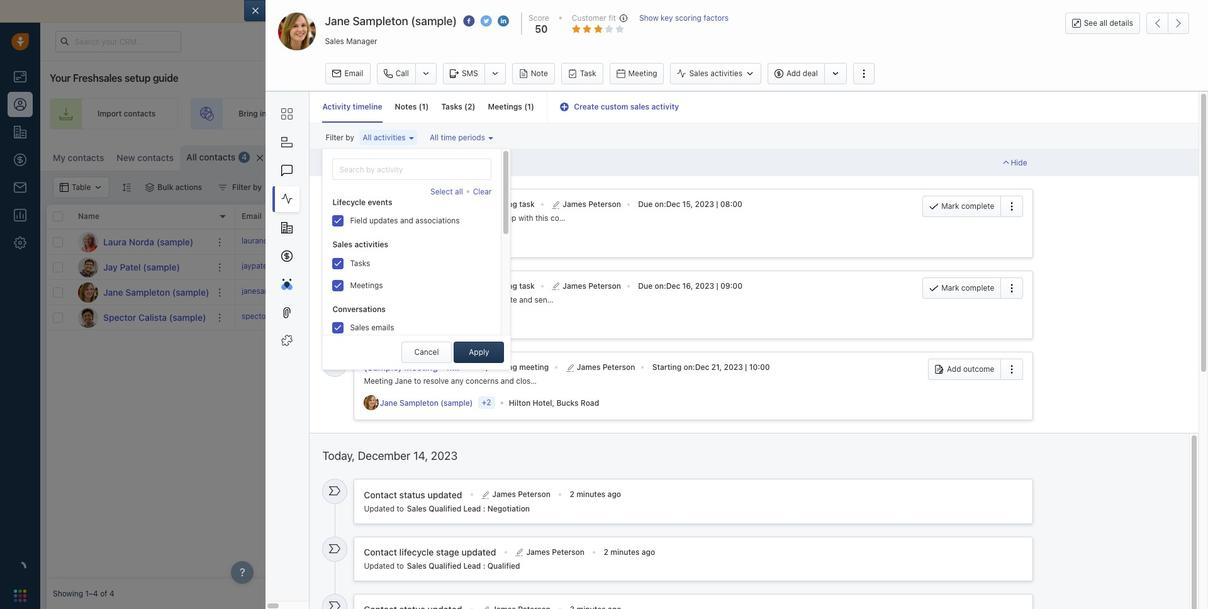 Task type: vqa. For each thing, say whether or not it's contained in the screenshot.
the bottom "Showing"
no



Task type: describe. For each thing, give the bounding box(es) containing it.
starting on : dec 21, 2023 | 10:00
[[652, 363, 770, 372]]

deal
[[803, 69, 818, 78]]

and down upcoming meeting
[[501, 376, 514, 386]]

2 vertical spatial on
[[684, 363, 693, 372]]

(sample) down next activity
[[441, 235, 473, 245]]

to right it
[[561, 295, 568, 304]]

1 horizontal spatial import
[[675, 6, 703, 16]]

contact status updated
[[364, 489, 462, 500]]

1 horizontal spatial document
[[482, 199, 524, 210]]

linkedin circled image
[[498, 15, 509, 28]]

1 vertical spatial updated
[[462, 547, 496, 558]]

clear
[[473, 187, 492, 196]]

e corp (sample) link
[[903, 262, 960, 272]]

james up road
[[577, 363, 601, 372]]

it
[[554, 295, 559, 304]]

l image
[[78, 232, 98, 252]]

sampleton up manager
[[353, 14, 408, 28]]

2 for contact status updated
[[570, 490, 575, 499]]

50 inside row group
[[525, 286, 537, 298]]

laura
[[103, 236, 127, 247]]

lead for stage
[[464, 561, 481, 571]]

(sample) right calista
[[169, 312, 206, 323]]

meeting button
[[610, 63, 664, 84]]

apply button
[[454, 342, 504, 363]]

jaypatelsample@gmail.com link
[[242, 260, 338, 274]]

(sample) down any
[[441, 398, 473, 408]]

pricing inside 'link'
[[444, 280, 472, 291]]

lifecycle
[[333, 198, 366, 207]]

sales activities inside dialog
[[689, 69, 743, 78]]

on for (sample) send the proposal document
[[655, 200, 664, 209]]

this
[[536, 214, 549, 223]]

twitter circled image
[[481, 15, 492, 28]]

o
[[351, 153, 357, 163]]

show key scoring factors link
[[639, 13, 729, 36]]

updated for contact lifecycle stage updated
[[364, 561, 395, 571]]

showing 1–4 of 4
[[53, 589, 114, 599]]

to up due on : dec 16, 2023 | 09:00
[[646, 262, 653, 272]]

to left "custom"
[[588, 109, 595, 119]]

4167348672
[[336, 236, 381, 245]]

task button
[[561, 63, 603, 84]]

emails
[[371, 323, 394, 332]]

21,
[[712, 363, 722, 372]]

connect
[[284, 6, 319, 16]]

starting
[[652, 363, 682, 372]]

stage change image for contact status updated
[[329, 486, 341, 497]]

lifecycle
[[399, 547, 434, 558]]

fit
[[609, 13, 616, 23]]

1 vertical spatial sales activities
[[333, 240, 388, 250]]

meetings ( 1 )
[[488, 102, 534, 111]]

0 horizontal spatial email
[[242, 212, 262, 221]]

1 vertical spatial quote
[[497, 295, 517, 304]]

all for contacts
[[186, 152, 197, 162]]

qualified for updated
[[429, 504, 461, 513]]

2 for contact lifecycle stage updated
[[604, 547, 609, 557]]

james down negotiation
[[526, 547, 550, 557]]

the up next
[[428, 199, 441, 210]]

your freshsales setup guide
[[50, 72, 178, 84]]

data
[[762, 6, 780, 16]]

mark for (sample) send the proposal document
[[942, 201, 959, 211]]

to down "4167348672" link
[[363, 261, 370, 271]]

1 horizontal spatial of
[[577, 6, 585, 16]]

customize
[[952, 151, 991, 160]]

freshworks switcher image
[[14, 590, 26, 602]]

email
[[588, 6, 610, 16]]

route leads to your team
[[543, 109, 634, 119]]

0 vertical spatial 2
[[468, 102, 472, 111]]

stage change image for contact lifecycle stage updated
[[329, 543, 341, 554]]

stage change image
[[329, 600, 341, 609]]

notes ( 1 )
[[395, 102, 429, 111]]

all for select all
[[455, 187, 463, 196]]

add for 50
[[655, 288, 669, 297]]

upcoming
[[377, 157, 417, 168]]

jane sampleton (sample) down associations
[[380, 235, 473, 245]]

for
[[444, 295, 454, 304]]

+ for 50
[[619, 288, 624, 297]]

import contacts link
[[50, 98, 178, 130]]

filter inside "button"
[[232, 183, 251, 192]]

container_wx8msf4aqz5i3rn1 image up the 09:00
[[717, 263, 726, 272]]

mark complete for (sample) send the pricing quote
[[942, 283, 995, 292]]

jane sampleton (sample) link down associations
[[380, 235, 476, 246]]

james right 16,
[[729, 288, 752, 297]]

bulk actions button
[[137, 177, 210, 198]]

jay patel (sample) link
[[103, 261, 180, 273]]

: for dec 21, 2023 | 10:00
[[693, 363, 695, 372]]

score for score 50
[[529, 13, 549, 23]]

sales down 3684945781
[[350, 323, 369, 332]]

resolve
[[423, 376, 449, 386]]

sales down show key scoring factors link
[[689, 69, 709, 78]]

note
[[531, 69, 548, 78]]

10:00
[[749, 363, 770, 372]]

select
[[431, 187, 453, 196]]

all activities
[[363, 133, 406, 142]]

0 horizontal spatial 4
[[109, 589, 114, 599]]

sms inside button
[[462, 69, 478, 78]]

select all link
[[431, 186, 463, 197]]

showing
[[53, 589, 83, 599]]

activities down updates
[[355, 240, 388, 250]]

bring
[[239, 109, 258, 119]]

50 button
[[532, 23, 548, 35]]

ago for contact status updated
[[608, 490, 621, 499]]

contact for contact lifecycle stage updated
[[364, 547, 397, 558]]

jane right j image
[[103, 287, 123, 297]]

james up contact
[[563, 200, 587, 209]]

2 vertical spatial |
[[745, 363, 747, 372]]

row group containing 18
[[235, 230, 1202, 330]]

sales manager
[[325, 36, 377, 46]]

your
[[50, 72, 71, 84]]

hilton
[[509, 398, 531, 408]]

work
[[336, 212, 355, 221]]

import contacts
[[98, 109, 156, 119]]

sales down work
[[333, 240, 353, 250]]

close
[[516, 376, 535, 386]]

to right mailbox
[[377, 6, 385, 16]]

coordinate
[[364, 295, 403, 304]]

show key scoring factors
[[639, 13, 729, 23]]

in
[[260, 109, 266, 119]]

add outcome
[[947, 364, 995, 374]]

to inside 2 minutes ago updated to sales qualified lead : negotiation
[[397, 504, 404, 513]]

and left linkedin circled image
[[479, 6, 494, 16]]

send
[[535, 295, 552, 304]]

email inside button
[[345, 69, 364, 78]]

+ click to add for 50
[[619, 288, 669, 297]]

import all your sales data link
[[675, 6, 782, 16]]

(sample) up spector calista (sample)
[[172, 287, 209, 297]]

create custom sales activity
[[574, 102, 679, 111]]

work phone
[[336, 212, 380, 221]]

filter by inside dialog
[[326, 133, 354, 142]]

press space to select this row. row containing 18
[[235, 255, 1202, 280]]

upcoming for document
[[480, 200, 517, 209]]

the down events
[[384, 214, 396, 223]]

(sample) send the proposal document
[[364, 199, 524, 210]]

updated for contact status updated
[[364, 504, 395, 513]]

bulk
[[158, 183, 173, 192]]

jane up 'today, december 14, 2023'
[[380, 398, 398, 408]]

1 horizontal spatial activity
[[652, 102, 679, 111]]

it.
[[599, 214, 606, 223]]

task for document
[[519, 200, 535, 209]]

spector calista (sample) link
[[103, 311, 206, 324]]

jane sampleton (sample) link down resolve
[[380, 398, 476, 408]]

16,
[[683, 281, 693, 290]]

stage
[[436, 547, 459, 558]]

0 horizontal spatial proposal
[[398, 214, 429, 223]]

(sample) right widgetz.io
[[943, 288, 974, 297]]

contacts for my
[[68, 152, 104, 163]]

send for (sample) send the pricing quote
[[404, 280, 425, 291]]

0 vertical spatial sales
[[738, 6, 759, 16]]

james up jane.
[[563, 281, 587, 290]]

sales left manager
[[325, 36, 344, 46]]

+ click to add for 18
[[619, 262, 669, 272]]

jane sampleton (sample) link down steve
[[380, 316, 476, 327]]

the down meeting
[[537, 376, 549, 386]]

steve
[[422, 295, 442, 304]]

to inside the 2 minutes ago updated to sales qualified lead : qualified
[[397, 561, 404, 571]]

add for 18
[[655, 262, 669, 272]]

container_wx8msf4aqz5i3rn1 image inside the filter by "button"
[[218, 183, 227, 192]]

⌘
[[342, 153, 349, 163]]

12 more... button
[[275, 149, 336, 167]]

jane down updates
[[380, 235, 398, 245]]

overdue
[[323, 157, 357, 168]]

(sample) for (sample) send the proposal document
[[364, 199, 402, 210]]

j image
[[78, 282, 98, 302]]

1 vertical spatial with
[[405, 295, 420, 304]]

click for 50
[[626, 288, 644, 297]]

container_wx8msf4aqz5i3rn1 image right 16,
[[717, 288, 726, 297]]

( for tasks
[[465, 102, 468, 111]]

new
[[117, 152, 135, 163]]

(sample) up widgetz.io (sample) "link"
[[929, 262, 960, 272]]

2 leads from the left
[[566, 109, 586, 119]]

upcoming for quote
[[480, 281, 517, 290]]

2 vertical spatial dec
[[695, 363, 710, 372]]

: for dec 15, 2023 | 08:00
[[664, 200, 666, 209]]

jane up sales manager
[[325, 14, 350, 28]]

cancel
[[415, 348, 439, 357]]

dec for (sample) send the proposal document
[[666, 200, 681, 209]]

and right updates
[[400, 216, 414, 226]]

upcoming task for (sample) send the proposal document
[[480, 200, 535, 209]]

the right for
[[457, 295, 468, 304]]

lead for updated
[[464, 504, 481, 513]]

12
[[293, 153, 301, 162]]

1 vertical spatial activity
[[450, 212, 477, 221]]

james up the 09:00
[[729, 262, 752, 272]]

tasks image
[[329, 195, 341, 207]]

task for quote
[[519, 281, 535, 290]]

actions
[[175, 183, 202, 192]]

mark for (sample) send the pricing quote
[[942, 283, 959, 292]]

create
[[574, 102, 599, 111]]

0 horizontal spatial of
[[100, 589, 107, 599]]

all for time
[[430, 133, 439, 142]]

0 vertical spatial updated
[[428, 489, 462, 500]]

manager
[[346, 36, 377, 46]]

way
[[536, 6, 553, 16]]

1 horizontal spatial filter
[[326, 133, 344, 142]]

phone
[[357, 212, 380, 221]]

contact for contact status updated
[[364, 489, 397, 500]]

0 horizontal spatial document
[[431, 214, 467, 223]]

sampleton for jane sampleton (sample) link below resolve
[[400, 398, 439, 408]]

+2
[[482, 398, 491, 407]]

: for dec 16, 2023 | 09:00
[[664, 281, 666, 290]]

activities down time
[[420, 157, 456, 168]]

all for see all details
[[1100, 18, 1108, 28]]

route
[[543, 109, 564, 119]]

(sample) left facebook circled image
[[411, 14, 457, 28]]

add down "4167348672" link
[[372, 261, 385, 271]]

tasks ( 2 )
[[441, 102, 476, 111]]

contacts for new
[[137, 152, 174, 163]]

proposal inside (sample) send the proposal document link
[[444, 199, 480, 210]]

add deal button
[[768, 63, 824, 84]]

(sample) right norda at top left
[[157, 236, 193, 247]]

e
[[903, 262, 907, 272]]

jane sampleton (sample) down resolve
[[380, 398, 473, 408]]

jane down the coordinate
[[380, 317, 398, 326]]

customize table button
[[932, 145, 1019, 167]]



Task type: locate. For each thing, give the bounding box(es) containing it.
0 vertical spatial sms
[[462, 69, 478, 78]]

sampleton inside row group
[[125, 287, 170, 297]]

2023 for 16,
[[695, 281, 714, 290]]

1 vertical spatial pricing
[[470, 295, 495, 304]]

customize table
[[952, 151, 1011, 160]]

2 team from the left
[[616, 109, 634, 119]]

4 right 1–4
[[109, 589, 114, 599]]

lead down contact lifecycle stage updated
[[464, 561, 481, 571]]

sales left the data
[[738, 6, 759, 16]]

1 vertical spatial complete
[[962, 283, 995, 292]]

1 stage change image from the top
[[329, 486, 341, 497]]

grid
[[47, 203, 1202, 579]]

updated down contact lifecycle stage updated
[[364, 561, 395, 571]]

to left resolve
[[414, 376, 421, 386]]

1 contact from the top
[[364, 489, 397, 500]]

meetings inside dialog
[[488, 102, 522, 111]]

updated
[[428, 489, 462, 500], [462, 547, 496, 558]]

ago inside the 2 minutes ago updated to sales qualified lead : qualified
[[642, 547, 655, 557]]

activities
[[711, 69, 743, 78], [374, 133, 406, 142], [420, 157, 456, 168], [355, 240, 388, 250]]

j image
[[78, 257, 98, 277]]

1 upcoming from the top
[[480, 200, 517, 209]]

dec left 15,
[[666, 200, 681, 209]]

(sample) for (sample) send the pricing quote
[[364, 280, 402, 291]]

0 horizontal spatial all
[[186, 152, 197, 162]]

2023 right the 14,
[[431, 450, 458, 463]]

1 1 from the left
[[422, 102, 426, 111]]

+ click to add left 16,
[[619, 288, 669, 297]]

1 vertical spatial updated
[[364, 561, 395, 571]]

| for quote
[[717, 281, 719, 290]]

( for meetings
[[524, 102, 527, 111]]

press space to select this row. row containing lauranordasample@gmail.com
[[235, 230, 1202, 255]]

add for add outcome
[[947, 364, 961, 374]]

complete for (sample) send the proposal document
[[962, 201, 995, 211]]

laura norda (sample)
[[103, 236, 193, 247]]

updated right the status
[[428, 489, 462, 500]]

sampleton down jay patel (sample) link
[[125, 287, 170, 297]]

jane sampleton (sample) down steve
[[380, 317, 473, 326]]

sampleton down steve
[[400, 317, 439, 326]]

all activities link
[[360, 130, 417, 145]]

1 mark complete from the top
[[942, 201, 995, 211]]

connect your mailbox to improve deliverability and enable 2-way sync of email conversations. import all your sales data
[[284, 6, 780, 16]]

next activity
[[431, 212, 477, 221]]

note button
[[512, 63, 555, 84]]

and
[[479, 6, 494, 16], [359, 157, 375, 168], [469, 214, 482, 223], [400, 216, 414, 226], [519, 295, 533, 304], [501, 376, 514, 386]]

0 horizontal spatial meeting
[[364, 376, 393, 386]]

updated inside 2 minutes ago updated to sales qualified lead : negotiation
[[364, 504, 395, 513]]

50 inside score 50
[[535, 23, 548, 35]]

1 horizontal spatial minutes
[[611, 547, 640, 557]]

jane sampleton (sample) up manager
[[325, 14, 457, 28]]

contacts for all
[[199, 152, 236, 162]]

press space to select this row. row containing 50
[[235, 280, 1202, 305]]

1 vertical spatial proposal
[[398, 214, 429, 223]]

0 vertical spatial + click to add
[[619, 262, 669, 272]]

ago for contact lifecycle stage updated
[[642, 547, 655, 557]]

2 upcoming task from the top
[[480, 281, 535, 290]]

dialog containing jane sampleton (sample)
[[244, 0, 1208, 609]]

1 complete from the top
[[962, 201, 995, 211]]

hilton hotel, bucks road
[[509, 398, 599, 408]]

sales
[[325, 36, 344, 46], [689, 69, 709, 78], [333, 240, 353, 250], [350, 323, 369, 332], [407, 504, 427, 513], [407, 561, 427, 571]]

sampleton for jane sampleton (sample) link over spector calista (sample)
[[125, 287, 170, 297]]

minutes
[[577, 490, 606, 499], [611, 547, 640, 557]]

0 vertical spatial minutes
[[577, 490, 606, 499]]

name row
[[47, 205, 235, 230]]

0 vertical spatial (sample)
[[364, 199, 402, 210]]

next
[[431, 212, 448, 221]]

freshsales
[[73, 72, 122, 84]]

leads right website
[[299, 109, 318, 119]]

2 lead from the top
[[464, 561, 481, 571]]

add for add deal
[[787, 69, 801, 78]]

0 vertical spatial import
[[675, 6, 703, 16]]

(sample) send the pricing quote
[[364, 280, 499, 291]]

follow
[[484, 214, 505, 223]]

1 task from the top
[[519, 200, 535, 209]]

2023 right 15,
[[695, 200, 714, 209]]

to
[[377, 6, 385, 16], [588, 109, 595, 119], [363, 261, 370, 271], [646, 262, 653, 272], [646, 288, 653, 297], [561, 295, 568, 304], [414, 376, 421, 386], [397, 504, 404, 513], [397, 561, 404, 571]]

) for meetings ( 1 )
[[531, 102, 534, 111]]

0 vertical spatial sales activities
[[689, 69, 743, 78]]

email button
[[326, 63, 370, 84]]

tasks
[[441, 102, 463, 111], [350, 258, 370, 268]]

with right 'up' at top left
[[519, 214, 533, 223]]

add inside button
[[787, 69, 801, 78]]

by inside dialog
[[346, 133, 354, 142]]

create custom sales activity link
[[560, 102, 679, 111]]

1 updated from the top
[[364, 504, 395, 513]]

improve
[[388, 6, 421, 16]]

3 ( from the left
[[524, 102, 527, 111]]

( right notes
[[419, 102, 422, 111]]

) for tasks ( 2 )
[[472, 102, 476, 111]]

qualified inside 2 minutes ago updated to sales qualified lead : negotiation
[[429, 504, 461, 513]]

tasks inside dialog
[[441, 102, 463, 111]]

0 horizontal spatial import
[[98, 109, 122, 119]]

2 mark complete button from the top
[[923, 277, 1001, 299]]

s image
[[78, 307, 98, 328]]

proposal up next activity
[[444, 199, 480, 210]]

: left 15,
[[664, 200, 666, 209]]

1 horizontal spatial filter by
[[326, 133, 354, 142]]

ago
[[608, 490, 621, 499], [642, 547, 655, 557]]

lead inside the 2 minutes ago updated to sales qualified lead : qualified
[[464, 561, 481, 571]]

0 vertical spatial with
[[519, 214, 533, 223]]

press space to select this row. row containing laura norda (sample)
[[47, 230, 235, 255]]

qualified down negotiation
[[488, 561, 520, 571]]

minutes inside the 2 minutes ago updated to sales qualified lead : qualified
[[611, 547, 640, 557]]

press space to select this row. row containing jane sampleton (sample)
[[47, 280, 235, 305]]

1 horizontal spatial 2
[[570, 490, 575, 499]]

1 vertical spatial all
[[1100, 18, 1108, 28]]

add up due on : dec 16, 2023 | 09:00
[[655, 262, 669, 272]]

0 vertical spatial lead
[[464, 504, 481, 513]]

up
[[507, 214, 516, 223]]

meetings image
[[329, 358, 341, 369]]

activities down factors
[[711, 69, 743, 78]]

4 inside all contacts 4
[[242, 153, 247, 162]]

1–4
[[85, 589, 98, 599]]

)
[[426, 102, 429, 111], [472, 102, 476, 111], [531, 102, 534, 111]]

sales inside 2 minutes ago updated to sales qualified lead : negotiation
[[407, 504, 427, 513]]

container_wx8msf4aqz5i3rn1 image
[[146, 183, 154, 192], [218, 183, 227, 192], [717, 263, 726, 272], [717, 288, 726, 297]]

add inside button
[[947, 364, 961, 374]]

+
[[336, 261, 341, 271], [619, 262, 624, 272], [619, 288, 624, 297]]

1 vertical spatial filter
[[232, 183, 251, 192]]

1 vertical spatial on
[[655, 281, 664, 290]]

invite your team
[[402, 109, 460, 119]]

) for notes ( 1 )
[[426, 102, 429, 111]]

0 vertical spatial mark complete button
[[923, 196, 1001, 217]]

0 vertical spatial complete
[[962, 201, 995, 211]]

1 ( from the left
[[419, 102, 422, 111]]

and right o
[[359, 157, 375, 168]]

1 vertical spatial dec
[[666, 281, 681, 290]]

events
[[368, 198, 392, 207]]

unqualified
[[822, 262, 862, 272]]

0 horizontal spatial leads
[[299, 109, 318, 119]]

2023 for 21,
[[724, 363, 743, 372]]

: inside 2 minutes ago updated to sales qualified lead : negotiation
[[483, 504, 486, 513]]

jane sampleton (sample) up spector calista (sample)
[[103, 287, 209, 297]]

: left "21,"
[[693, 363, 695, 372]]

0 horizontal spatial all
[[455, 187, 463, 196]]

tasks for tasks ( 2 )
[[441, 102, 463, 111]]

| for document
[[716, 200, 718, 209]]

cell
[[991, 230, 1202, 254], [991, 255, 1202, 279], [802, 280, 896, 305], [991, 280, 1202, 305], [613, 305, 707, 330], [707, 305, 802, 330], [802, 305, 896, 330], [896, 305, 991, 330], [991, 305, 1202, 330]]

complete for (sample) send the pricing quote
[[962, 283, 995, 292]]

2 horizontal spatial 2
[[604, 547, 609, 557]]

leads
[[299, 109, 318, 119], [566, 109, 586, 119]]

timeline
[[353, 102, 382, 111]]

4 up the filter by "button"
[[242, 153, 247, 162]]

score inside grid
[[525, 212, 546, 221]]

container_wx8msf4aqz5i3rn1 image left the "bulk"
[[146, 183, 154, 192]]

call button
[[377, 63, 415, 84]]

0 vertical spatial 4
[[242, 153, 247, 162]]

press space to select this row. row containing spector calista (sample)
[[47, 305, 235, 330]]

2 mark complete from the top
[[942, 283, 995, 292]]

1 horizontal spatial sms
[[462, 69, 478, 78]]

add left 'deal'
[[787, 69, 801, 78]]

1 horizontal spatial all
[[705, 6, 715, 16]]

mark complete for (sample) send the proposal document
[[942, 201, 995, 211]]

1 horizontal spatial leads
[[566, 109, 586, 119]]

0 vertical spatial 50
[[535, 23, 548, 35]]

send inside 'link'
[[404, 280, 425, 291]]

by inside "button"
[[253, 183, 262, 192]]

1 (sample) from the top
[[364, 199, 402, 210]]

0 vertical spatial proposal
[[444, 199, 480, 210]]

updated right stage
[[462, 547, 496, 558]]

mailbox
[[342, 6, 375, 16]]

dec left "21,"
[[695, 363, 710, 372]]

1 vertical spatial (sample)
[[364, 280, 402, 291]]

1 horizontal spatial sales
[[738, 6, 759, 16]]

0 horizontal spatial sales activities
[[333, 240, 388, 250]]

2 contact from the top
[[364, 547, 397, 558]]

1 vertical spatial sales
[[630, 102, 650, 111]]

0 vertical spatial filter
[[326, 133, 344, 142]]

2 updated from the top
[[364, 561, 395, 571]]

(
[[419, 102, 422, 111], [465, 102, 468, 111], [524, 102, 527, 111]]

meeting up create custom sales activity
[[629, 69, 657, 78]]

0 horizontal spatial activity
[[450, 212, 477, 221]]

2 row group from the left
[[235, 230, 1202, 330]]

contacts right my
[[68, 152, 104, 163]]

click up due on : dec 16, 2023 | 09:00
[[626, 262, 644, 272]]

on for (sample) send the pricing quote
[[655, 281, 664, 290]]

sms right meetings image
[[350, 367, 366, 376]]

contacts down setup
[[124, 109, 156, 119]]

upcoming task
[[480, 200, 535, 209], [480, 281, 535, 290]]

: inside the 2 minutes ago updated to sales qualified lead : qualified
[[483, 561, 486, 571]]

updated inside the 2 minutes ago updated to sales qualified lead : qualified
[[364, 561, 395, 571]]

1 vertical spatial 4
[[109, 589, 114, 599]]

1 vertical spatial import
[[98, 109, 122, 119]]

2 ( from the left
[[465, 102, 468, 111]]

2 stage change image from the top
[[329, 543, 341, 554]]

overdue and upcoming activities
[[323, 157, 456, 168]]

score inside dialog
[[529, 13, 549, 23]]

road
[[581, 398, 599, 408]]

contacts for import
[[124, 109, 156, 119]]

upcoming task for (sample) send the pricing quote
[[480, 281, 535, 290]]

and left follow
[[469, 214, 482, 223]]

2 + click to add from the top
[[619, 288, 669, 297]]

0 vertical spatial of
[[577, 6, 585, 16]]

filter down all contacts 4
[[232, 183, 251, 192]]

lead
[[464, 504, 481, 513], [464, 561, 481, 571]]

4
[[242, 153, 247, 162], [109, 589, 114, 599]]

peterson
[[589, 200, 621, 209], [754, 262, 786, 272], [589, 281, 621, 290], [754, 288, 786, 297], [603, 363, 635, 372], [518, 490, 551, 499], [552, 547, 585, 557]]

08:00
[[721, 200, 743, 209]]

Search your CRM... text field
[[55, 31, 181, 52]]

sales right "custom"
[[630, 102, 650, 111]]

1 vertical spatial by
[[253, 183, 262, 192]]

contact
[[364, 489, 397, 500], [364, 547, 397, 558]]

ago inside 2 minutes ago updated to sales qualified lead : negotiation
[[608, 490, 621, 499]]

( for notes
[[419, 102, 422, 111]]

0 vertical spatial upcoming
[[480, 200, 517, 209]]

all right scoring
[[705, 6, 715, 16]]

2 vertical spatial all
[[455, 187, 463, 196]]

1 vertical spatial mark complete button
[[923, 277, 1001, 299]]

(sample) up updates
[[364, 199, 402, 210]]

0 vertical spatial pricing
[[444, 280, 472, 291]]

0 vertical spatial filter by
[[326, 133, 354, 142]]

task
[[580, 69, 596, 78]]

2 (sample) from the top
[[364, 280, 402, 291]]

(sample) down for
[[441, 317, 473, 326]]

add left outcome
[[947, 364, 961, 374]]

1 lead from the top
[[464, 504, 481, 513]]

1 row group from the left
[[47, 230, 235, 330]]

and left send at the top left of the page
[[519, 295, 533, 304]]

jane.
[[570, 295, 589, 304]]

) up 'periods'
[[472, 102, 476, 111]]

more...
[[303, 153, 329, 162]]

grid containing 18
[[47, 203, 1202, 579]]

row group
[[47, 230, 235, 330], [235, 230, 1202, 330]]

1 horizontal spatial )
[[472, 102, 476, 111]]

dec
[[666, 200, 681, 209], [666, 281, 681, 290], [695, 363, 710, 372]]

james up negotiation
[[492, 490, 516, 499]]

1 horizontal spatial sales activities
[[689, 69, 743, 78]]

due for quote
[[638, 281, 653, 290]]

mark complete
[[942, 201, 995, 211], [942, 283, 995, 292]]

2 inside the 2 minutes ago updated to sales qualified lead : qualified
[[604, 547, 609, 557]]

to left 16,
[[646, 288, 653, 297]]

: down contact lifecycle stage updated
[[483, 561, 486, 571]]

2 vertical spatial upcoming
[[480, 363, 517, 372]]

send up steve
[[404, 280, 425, 291]]

activity down (sample) send the proposal document link
[[450, 212, 477, 221]]

1 vertical spatial meeting
[[364, 376, 393, 386]]

meeting for meeting
[[629, 69, 657, 78]]

meeting for meeting jane to resolve any concerns and close the deal.
[[364, 376, 393, 386]]

bring in website leads link
[[191, 98, 341, 130]]

updates
[[369, 216, 398, 226]]

meetings down the note 'button'
[[488, 102, 522, 111]]

leads inside "link"
[[299, 109, 318, 119]]

1 vertical spatial sms
[[350, 367, 366, 376]]

customer fit
[[572, 13, 616, 23]]

upcoming task up 'up' at top left
[[480, 200, 535, 209]]

proposal
[[444, 199, 480, 210], [398, 214, 429, 223]]

0 horizontal spatial tasks
[[350, 258, 370, 268]]

click for 18
[[626, 262, 644, 272]]

call
[[396, 69, 409, 78]]

add left 16,
[[655, 288, 669, 297]]

send for (sample) send the proposal document
[[404, 199, 425, 210]]

2 horizontal spatial )
[[531, 102, 534, 111]]

lead inside 2 minutes ago updated to sales qualified lead : negotiation
[[464, 504, 481, 513]]

facebook circled image
[[463, 15, 475, 28]]

any
[[451, 376, 464, 386]]

0 horizontal spatial sales
[[630, 102, 650, 111]]

mark complete down customize
[[942, 201, 995, 211]]

janesampleton@gmail.com 3684932360
[[242, 286, 384, 296]]

(sample) inside 'link'
[[364, 280, 402, 291]]

0 vertical spatial stage change image
[[329, 486, 341, 497]]

1 for notes ( 1 )
[[422, 102, 426, 111]]

1 vertical spatial score
[[525, 212, 546, 221]]

updated down contact status updated at the left of the page
[[364, 504, 395, 513]]

filter by inside "button"
[[232, 183, 262, 192]]

press space to select this row. row containing jay patel (sample)
[[47, 255, 235, 280]]

) left the route
[[531, 102, 534, 111]]

2 horizontal spatial all
[[430, 133, 439, 142]]

email
[[345, 69, 364, 78], [242, 212, 262, 221]]

time
[[441, 133, 456, 142]]

stage change image
[[329, 486, 341, 497], [329, 543, 341, 554]]

import inside import contacts link
[[98, 109, 122, 119]]

0 vertical spatial mark
[[942, 201, 959, 211]]

1 horizontal spatial add
[[947, 364, 961, 374]]

mark complete button down e corp (sample)
[[923, 277, 1001, 299]]

1 upcoming task from the top
[[480, 200, 535, 209]]

all right select
[[455, 187, 463, 196]]

1 vertical spatial lead
[[464, 561, 481, 571]]

2 upcoming from the top
[[480, 281, 517, 290]]

sampleton for jane sampleton (sample) link below associations
[[400, 235, 439, 245]]

0 vertical spatial due
[[638, 200, 653, 209]]

0 horizontal spatial add
[[787, 69, 801, 78]]

connect your mailbox link
[[284, 6, 377, 16]]

1 vertical spatial task
[[519, 281, 535, 290]]

2 1 from the left
[[527, 102, 531, 111]]

row group containing laura norda (sample)
[[47, 230, 235, 330]]

0 vertical spatial score
[[529, 13, 549, 23]]

the inside 'link'
[[428, 280, 441, 291]]

click
[[343, 261, 360, 271], [626, 262, 644, 272], [626, 288, 644, 297]]

minutes for contact lifecycle stage updated
[[611, 547, 640, 557]]

qualified
[[429, 504, 461, 513], [429, 561, 461, 571], [488, 561, 520, 571]]

0 vertical spatial all
[[705, 6, 715, 16]]

tasks image
[[329, 277, 341, 288]]

1 team from the left
[[442, 109, 460, 119]]

minutes inside 2 minutes ago updated to sales qualified lead : negotiation
[[577, 490, 606, 499]]

(sample) down laura norda (sample) link
[[143, 262, 180, 272]]

1 horizontal spatial all
[[363, 133, 372, 142]]

jaypatelsample@gmail.com
[[242, 261, 338, 271]]

mark down customize
[[942, 201, 959, 211]]

the
[[428, 199, 441, 210], [384, 214, 396, 223], [428, 280, 441, 291], [457, 295, 468, 304], [537, 376, 549, 386]]

15,
[[683, 200, 693, 209]]

contact
[[551, 214, 578, 223]]

stage change image up stage change icon
[[329, 543, 341, 554]]

press space to select this row. row
[[47, 230, 235, 255], [235, 230, 1202, 255], [47, 255, 235, 280], [235, 255, 1202, 280], [47, 280, 235, 305], [235, 280, 1202, 305], [47, 305, 235, 330], [235, 305, 1202, 330]]

filter
[[326, 133, 344, 142], [232, 183, 251, 192]]

contacts right new on the top left of page
[[137, 152, 174, 163]]

1 vertical spatial minutes
[[611, 547, 640, 557]]

spectorcalista@gmail.com link
[[242, 311, 335, 324]]

1 vertical spatial mark
[[942, 283, 959, 292]]

container_wx8msf4aqz5i3rn1 image down all contacts 4
[[218, 183, 227, 192]]

1 vertical spatial filter by
[[232, 183, 262, 192]]

jane left resolve
[[395, 376, 412, 386]]

jane sampleton (sample) link up spector calista (sample)
[[103, 286, 209, 299]]

due for document
[[638, 200, 653, 209]]

all inside all activities link
[[363, 133, 372, 142]]

(sample) up the coordinate
[[364, 280, 402, 291]]

custom
[[601, 102, 628, 111]]

1 leads from the left
[[299, 109, 318, 119]]

sampleton for jane sampleton (sample) link below steve
[[400, 317, 439, 326]]

1 vertical spatial stage change image
[[329, 543, 341, 554]]

of right 1–4
[[100, 589, 107, 599]]

container_wx8msf4aqz5i3rn1 image inside bulk actions button
[[146, 183, 154, 192]]

14,
[[413, 450, 428, 463]]

all for activities
[[363, 133, 372, 142]]

qualified for stage
[[429, 561, 461, 571]]

3684945781
[[336, 311, 382, 321]]

1 mark complete button from the top
[[923, 196, 1001, 217]]

lauranordasample@gmail.com
[[242, 236, 349, 245]]

document up follow
[[482, 199, 524, 210]]

2 due from the top
[[638, 281, 653, 290]]

click down "4167348672" link
[[343, 261, 360, 271]]

sales inside dialog
[[630, 102, 650, 111]]

0 horizontal spatial team
[[442, 109, 460, 119]]

1 mark from the top
[[942, 201, 959, 211]]

2 horizontal spatial (
[[524, 102, 527, 111]]

1 vertical spatial + click to add
[[619, 288, 669, 297]]

2 ) from the left
[[472, 102, 476, 111]]

mark complete button for (sample) send the proposal document
[[923, 196, 1001, 217]]

hide
[[1011, 158, 1027, 167]]

3 upcoming from the top
[[480, 363, 517, 372]]

1 horizontal spatial meetings
[[488, 102, 522, 111]]

select all
[[431, 187, 463, 196]]

1 + click to add from the top
[[619, 262, 669, 272]]

1 for meetings ( 1 )
[[527, 102, 531, 111]]

conversations
[[333, 304, 386, 314]]

meetings for meetings
[[350, 280, 383, 290]]

1 ) from the left
[[426, 102, 429, 111]]

lauranordasample@gmail.com link
[[242, 235, 349, 249]]

0 vertical spatial activity
[[652, 102, 679, 111]]

0 vertical spatial ago
[[608, 490, 621, 499]]

score for score
[[525, 212, 546, 221]]

apply
[[469, 348, 489, 357]]

0 vertical spatial task
[[519, 200, 535, 209]]

4167348672 link
[[336, 235, 381, 249]]

concerns
[[466, 376, 499, 386]]

task down 18
[[519, 281, 535, 290]]

meetings for meetings ( 1 )
[[488, 102, 522, 111]]

all inside button
[[1100, 18, 1108, 28]]

2 vertical spatial 2
[[604, 547, 609, 557]]

sampleton down resolve
[[400, 398, 439, 408]]

dialog
[[244, 0, 1208, 609]]

1 horizontal spatial email
[[345, 69, 364, 78]]

1 horizontal spatial (
[[465, 102, 468, 111]]

send up field updates and associations
[[404, 199, 425, 210]]

filter up ⌘
[[326, 133, 344, 142]]

activities up overdue and upcoming activities at top
[[374, 133, 406, 142]]

1 vertical spatial 2
[[570, 490, 575, 499]]

mark complete button for (sample) send the pricing quote
[[923, 277, 1001, 299]]

mark
[[942, 201, 959, 211], [942, 283, 959, 292]]

1 vertical spatial contact
[[364, 547, 397, 558]]

close image
[[1190, 8, 1196, 14]]

0 vertical spatial add
[[787, 69, 801, 78]]

2023 for 15,
[[695, 200, 714, 209]]

sales down contact status updated at the left of the page
[[407, 504, 427, 513]]

3 ) from the left
[[531, 102, 534, 111]]

with left steve
[[405, 295, 420, 304]]

1 vertical spatial due
[[638, 281, 653, 290]]

all inside all time periods button
[[430, 133, 439, 142]]

1 horizontal spatial ago
[[642, 547, 655, 557]]

:
[[664, 200, 666, 209], [664, 281, 666, 290], [693, 363, 695, 372], [483, 504, 486, 513], [483, 561, 486, 571]]

2 mark from the top
[[942, 283, 959, 292]]

2
[[468, 102, 472, 111], [570, 490, 575, 499], [604, 547, 609, 557]]

quote inside 'link'
[[475, 280, 499, 291]]

after
[[580, 214, 597, 223]]

2 inside 2 minutes ago updated to sales qualified lead : negotiation
[[570, 490, 575, 499]]

today, december 14, 2023
[[323, 450, 458, 463]]

dec for (sample) send the pricing quote
[[666, 281, 681, 290]]

2 complete from the top
[[962, 283, 995, 292]]

upcoming task down 18
[[480, 281, 535, 290]]

Search by activity text field
[[333, 159, 492, 180]]

factors
[[704, 13, 729, 23]]

1 vertical spatial upcoming task
[[480, 281, 535, 290]]

activity down meeting button
[[652, 102, 679, 111]]

2 horizontal spatial all
[[1100, 18, 1108, 28]]

3684932360
[[336, 286, 384, 296]]

minutes for contact status updated
[[577, 490, 606, 499]]

meeting down emails
[[364, 376, 393, 386]]

filter by
[[326, 133, 354, 142], [232, 183, 262, 192]]

sales inside the 2 minutes ago updated to sales qualified lead : qualified
[[407, 561, 427, 571]]

contacts up the filter by "button"
[[199, 152, 236, 162]]

press space to select this row. row containing spectorcalista@gmail.com
[[235, 305, 1202, 330]]

to down the status
[[397, 504, 404, 513]]

meeting inside button
[[629, 69, 657, 78]]

2 task from the top
[[519, 281, 535, 290]]

0 vertical spatial by
[[346, 133, 354, 142]]

1 vertical spatial send
[[364, 214, 382, 223]]

1 due from the top
[[638, 200, 653, 209]]

tasks for tasks
[[350, 258, 370, 268]]

+ for 18
[[619, 262, 624, 272]]



